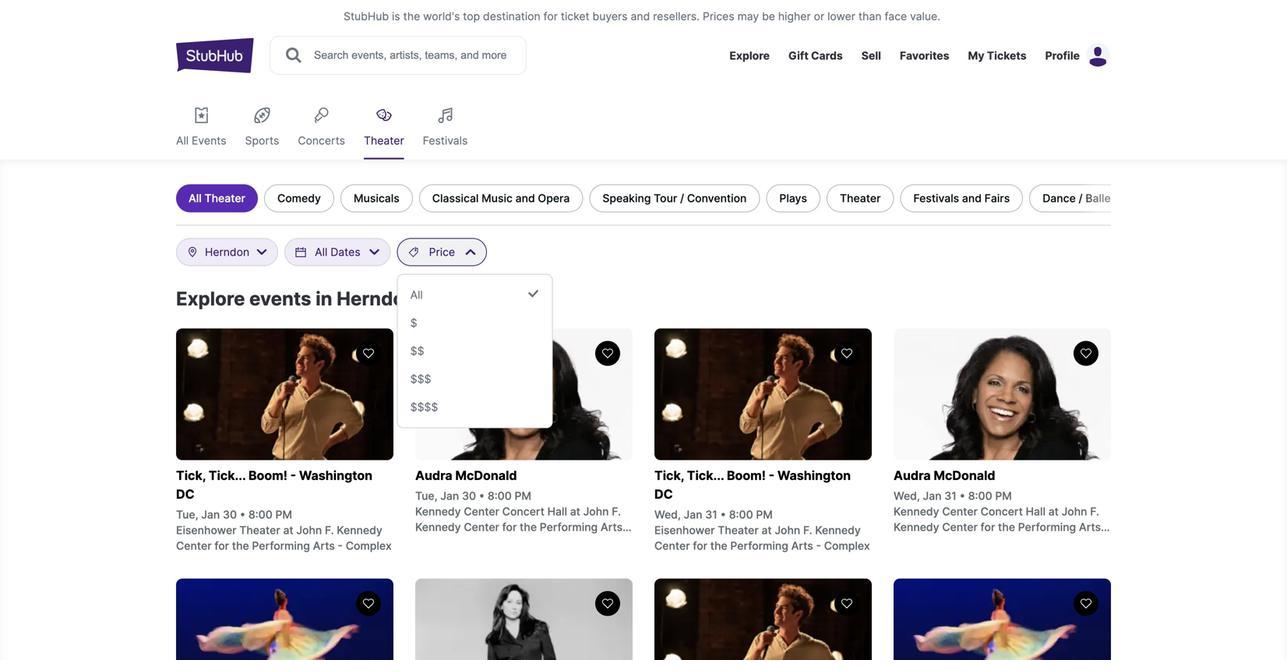 Task type: describe. For each thing, give the bounding box(es) containing it.
30 inside 'audra mcdonald tue, jan 30 • 8:00 pm kennedy center concert hall at john f. kennedy center for the performing arts - complex'
[[462, 490, 476, 503]]

audra mcdonald tue, jan 30 • 8:00 pm kennedy center concert hall at john f. kennedy center for the performing arts - complex
[[416, 468, 631, 550]]

tour
[[654, 192, 678, 205]]

theater inside all theater button
[[205, 192, 246, 205]]

center inside tick, tick... boom! - washington dc tue, jan 30 • 8:00 pm eisenhower theater at john f. kennedy center for the performing arts - complex
[[176, 539, 212, 553]]

audra for audra mcdonald wed, jan 31 • 8:00 pm kennedy center concert hall at john f. kennedy center for the performing arts - complex
[[894, 468, 931, 483]]

all for all events
[[176, 134, 189, 147]]

theater button
[[827, 184, 895, 212]]

opera
[[538, 192, 570, 205]]

festivals and fairs
[[914, 192, 1011, 205]]

dance / ballet button
[[1030, 184, 1129, 212]]

performing inside tick, tick... boom! - washington dc tue, jan 30 • 8:00 pm eisenhower theater at john f. kennedy center for the performing arts - complex
[[252, 539, 310, 553]]

boom! for tick, tick... boom! - washington dc tue, jan 30 • 8:00 pm eisenhower theater at john f. kennedy center for the performing arts - complex
[[249, 468, 288, 483]]

or
[[814, 10, 825, 23]]

concert for audra mcdonald wed, jan 31 • 8:00 pm kennedy center concert hall at john f. kennedy center for the performing arts - complex
[[981, 505, 1024, 518]]

festivals for festivals
[[423, 134, 468, 147]]

$$
[[411, 345, 425, 358]]

at inside tick, tick... boom! - washington dc tue, jan 30 • 8:00 pm eisenhower theater at john f. kennedy center for the performing arts - complex
[[283, 524, 294, 537]]

theater inside theater button
[[840, 192, 881, 205]]

jan inside 'audra mcdonald tue, jan 30 • 8:00 pm kennedy center concert hall at john f. kennedy center for the performing arts - complex'
[[441, 490, 459, 503]]

complex inside audra mcdonald wed, jan 31 • 8:00 pm kennedy center concert hall at john f. kennedy center for the performing arts - complex
[[894, 536, 940, 550]]

dance
[[1043, 192, 1076, 205]]

- inside 'audra mcdonald tue, jan 30 • 8:00 pm kennedy center concert hall at john f. kennedy center for the performing arts - complex'
[[626, 521, 631, 534]]

8:00 inside tick, tick... boom! - washington dc wed, jan 31 • 8:00 pm eisenhower theater at john f. kennedy center for the performing arts - complex
[[729, 508, 754, 522]]

mcdonald for audra mcdonald wed, jan 31 • 8:00 pm kennedy center concert hall at john f. kennedy center for the performing arts - complex
[[934, 468, 996, 483]]

buyers
[[593, 10, 628, 23]]

explore for explore link
[[730, 49, 770, 62]]

sell link
[[862, 49, 882, 62]]

hall for audra mcdonald wed, jan 31 • 8:00 pm kennedy center concert hall at john f. kennedy center for the performing arts - complex
[[1026, 505, 1046, 518]]

performing inside audra mcdonald wed, jan 31 • 8:00 pm kennedy center concert hall at john f. kennedy center for the performing arts - complex
[[1019, 521, 1077, 534]]

stubhub
[[344, 10, 389, 23]]

and inside festivals and fairs button
[[963, 192, 982, 205]]

f. inside audra mcdonald wed, jan 31 • 8:00 pm kennedy center concert hall at john f. kennedy center for the performing arts - complex
[[1091, 505, 1100, 518]]

festivals for festivals and fairs
[[914, 192, 960, 205]]

than
[[859, 10, 882, 23]]

for inside audra mcdonald wed, jan 31 • 8:00 pm kennedy center concert hall at john f. kennedy center for the performing arts - complex
[[981, 521, 996, 534]]

center inside tick, tick... boom! - washington dc wed, jan 31 • 8:00 pm eisenhower theater at john f. kennedy center for the performing arts - complex
[[655, 539, 690, 553]]

john inside audra mcdonald wed, jan 31 • 8:00 pm kennedy center concert hall at john f. kennedy center for the performing arts - complex
[[1062, 505, 1088, 518]]

musicals button
[[341, 184, 413, 212]]

all theater button
[[176, 184, 258, 212]]

for inside tick, tick... boom! - washington dc wed, jan 31 • 8:00 pm eisenhower theater at john f. kennedy center for the performing arts - complex
[[693, 539, 708, 553]]

musicals
[[354, 192, 400, 205]]

8:00 inside 'audra mcdonald tue, jan 30 • 8:00 pm kennedy center concert hall at john f. kennedy center for the performing arts - complex'
[[488, 490, 512, 503]]

• inside 'audra mcdonald tue, jan 30 • 8:00 pm kennedy center concert hall at john f. kennedy center for the performing arts - complex'
[[479, 490, 485, 503]]

price
[[429, 246, 455, 259]]

pm inside tick, tick... boom! - washington dc tue, jan 30 • 8:00 pm eisenhower theater at john f. kennedy center for the performing arts - complex
[[276, 508, 292, 522]]

my tickets
[[969, 49, 1027, 62]]

audra mcdonald wed, jan 31 • 8:00 pm kennedy center concert hall at john f. kennedy center for the performing arts - complex
[[894, 468, 1110, 550]]

/ inside button
[[1079, 192, 1083, 205]]

tick, for tick, tick... boom! - washington dc wed, jan 31 • 8:00 pm eisenhower theater at john f. kennedy center for the performing arts - complex
[[655, 468, 685, 483]]

sports
[[245, 134, 279, 147]]

concerts
[[298, 134, 345, 147]]

stubhub image
[[176, 36, 254, 75]]

theater inside tick, tick... boom! - washington dc wed, jan 31 • 8:00 pm eisenhower theater at john f. kennedy center for the performing arts - complex
[[718, 524, 759, 537]]

dates
[[331, 246, 361, 259]]

ballet
[[1086, 192, 1116, 205]]

pm inside tick, tick... boom! - washington dc wed, jan 31 • 8:00 pm eisenhower theater at john f. kennedy center for the performing arts - complex
[[756, 508, 773, 522]]

festivals and fairs button
[[901, 184, 1024, 212]]

plays
[[780, 192, 808, 205]]

f. inside tick, tick... boom! - washington dc wed, jan 31 • 8:00 pm eisenhower theater at john f. kennedy center for the performing arts - complex
[[804, 524, 813, 537]]

profile
[[1046, 49, 1081, 62]]

tick, tick... boom! - washington dc tue, jan 30 • 8:00 pm eisenhower theater at john f. kennedy center for the performing arts - complex
[[176, 468, 392, 553]]

cards
[[812, 49, 843, 62]]

tick, for tick, tick... boom! - washington dc tue, jan 30 • 8:00 pm eisenhower theater at john f. kennedy center for the performing arts - complex
[[176, 468, 206, 483]]

top
[[463, 10, 480, 23]]

tick, tick... boom! - washington dc wed, jan 31 • 8:00 pm eisenhower theater at john f. kennedy center for the performing arts - complex
[[655, 468, 871, 553]]

resellers.
[[653, 10, 700, 23]]

1 horizontal spatial and
[[631, 10, 650, 23]]

prices
[[703, 10, 735, 23]]

washington for tick, tick... boom! - washington dc tue, jan 30 • 8:00 pm eisenhower theater at john f. kennedy center for the performing arts - complex
[[299, 468, 373, 483]]

hall for audra mcdonald tue, jan 30 • 8:00 pm kennedy center concert hall at john f. kennedy center for the performing arts - complex
[[548, 505, 568, 518]]

events
[[192, 134, 227, 147]]

at inside tick, tick... boom! - washington dc wed, jan 31 • 8:00 pm eisenhower theater at john f. kennedy center for the performing arts - complex
[[762, 524, 772, 537]]

jan inside tick, tick... boom! - washington dc wed, jan 31 • 8:00 pm eisenhower theater at john f. kennedy center for the performing arts - complex
[[684, 508, 703, 522]]

tickets
[[988, 49, 1027, 62]]

in
[[316, 287, 333, 310]]

all for all theater
[[189, 192, 202, 205]]

$$$$
[[411, 401, 438, 414]]

my tickets link
[[969, 49, 1027, 62]]

herndon button
[[186, 239, 268, 265]]

eisenhower for tick, tick... boom! - washington dc wed, jan 31 • 8:00 pm eisenhower theater at john f. kennedy center for the performing arts - complex
[[655, 524, 715, 537]]

comedy
[[277, 192, 321, 205]]

the inside 'audra mcdonald tue, jan 30 • 8:00 pm kennedy center concert hall at john f. kennedy center for the performing arts - complex'
[[520, 521, 537, 534]]

classical
[[432, 192, 479, 205]]

speaking
[[603, 192, 651, 205]]

tick... for tick, tick... boom! - washington dc wed, jan 31 • 8:00 pm eisenhower theater at john f. kennedy center for the performing arts - complex
[[687, 468, 724, 483]]

be
[[763, 10, 776, 23]]

dance / ballet
[[1043, 192, 1116, 205]]

at inside audra mcdonald wed, jan 31 • 8:00 pm kennedy center concert hall at john f. kennedy center for the performing arts - complex
[[1049, 505, 1059, 518]]

is
[[392, 10, 400, 23]]

explore events in herndon
[[176, 287, 416, 310]]

profile link
[[1046, 49, 1081, 62]]

speaking tour / convention
[[603, 192, 747, 205]]

complex inside tick, tick... boom! - washington dc tue, jan 30 • 8:00 pm eisenhower theater at john f. kennedy center for the performing arts - complex
[[346, 539, 392, 553]]

arts inside tick, tick... boom! - washington dc tue, jan 30 • 8:00 pm eisenhower theater at john f. kennedy center for the performing arts - complex
[[313, 539, 335, 553]]

john inside 'audra mcdonald tue, jan 30 • 8:00 pm kennedy center concert hall at john f. kennedy center for the performing arts - complex'
[[584, 505, 609, 518]]

classical music and opera
[[432, 192, 570, 205]]

comedy button
[[264, 184, 334, 212]]

eisenhower for tick, tick... boom! - washington dc tue, jan 30 • 8:00 pm eisenhower theater at john f. kennedy center for the performing arts - complex
[[176, 524, 237, 537]]

price button
[[397, 238, 487, 266]]

mcdonald for audra mcdonald tue, jan 30 • 8:00 pm kennedy center concert hall at john f. kennedy center for the performing arts - complex
[[456, 468, 517, 483]]

john inside tick, tick... boom! - washington dc tue, jan 30 • 8:00 pm eisenhower theater at john f. kennedy center for the performing arts - complex
[[297, 524, 322, 537]]

tue, inside 'audra mcdonald tue, jan 30 • 8:00 pm kennedy center concert hall at john f. kennedy center for the performing arts - complex'
[[416, 490, 438, 503]]

higher
[[779, 10, 811, 23]]

events
[[249, 287, 311, 310]]

plays button
[[767, 184, 821, 212]]



Task type: locate. For each thing, give the bounding box(es) containing it.
tue,
[[416, 490, 438, 503], [176, 508, 198, 522]]

1 horizontal spatial tick,
[[655, 468, 685, 483]]

f. inside 'audra mcdonald tue, jan 30 • 8:00 pm kennedy center concert hall at john f. kennedy center for the performing arts - complex'
[[612, 505, 621, 518]]

1 horizontal spatial explore
[[730, 49, 770, 62]]

all events
[[176, 134, 227, 147]]

herndon down all theater
[[205, 246, 250, 259]]

herndon inside 'herndon' 'button'
[[205, 246, 250, 259]]

pm inside audra mcdonald wed, jan 31 • 8:00 pm kennedy center concert hall at john f. kennedy center for the performing arts - complex
[[996, 490, 1013, 503]]

performing inside 'audra mcdonald tue, jan 30 • 8:00 pm kennedy center concert hall at john f. kennedy center for the performing arts - complex'
[[540, 521, 598, 534]]

kennedy
[[416, 505, 461, 518], [894, 505, 940, 518], [416, 521, 461, 534], [894, 521, 940, 534], [337, 524, 383, 537], [816, 524, 861, 537]]

1 audra from the left
[[416, 468, 453, 483]]

1 boom! from the left
[[249, 468, 288, 483]]

kennedy inside tick, tick... boom! - washington dc tue, jan 30 • 8:00 pm eisenhower theater at john f. kennedy center for the performing arts - complex
[[337, 524, 383, 537]]

• inside tick, tick... boom! - washington dc wed, jan 31 • 8:00 pm eisenhower theater at john f. kennedy center for the performing arts - complex
[[721, 508, 727, 522]]

1 horizontal spatial boom!
[[727, 468, 766, 483]]

gift cards
[[789, 49, 843, 62]]

all for all dates
[[315, 246, 328, 259]]

30 inside tick, tick... boom! - washington dc tue, jan 30 • 8:00 pm eisenhower theater at john f. kennedy center for the performing arts - complex
[[223, 508, 237, 522]]

sell
[[862, 49, 882, 62]]

the inside tick, tick... boom! - washington dc tue, jan 30 • 8:00 pm eisenhower theater at john f. kennedy center for the performing arts - complex
[[232, 539, 249, 553]]

audra inside audra mcdonald wed, jan 31 • 8:00 pm kennedy center concert hall at john f. kennedy center for the performing arts - complex
[[894, 468, 931, 483]]

1 horizontal spatial hall
[[1026, 505, 1046, 518]]

and left fairs
[[963, 192, 982, 205]]

0 horizontal spatial eisenhower
[[176, 524, 237, 537]]

festivals left fairs
[[914, 192, 960, 205]]

2 tick, from the left
[[655, 468, 685, 483]]

/
[[681, 192, 685, 205], [1079, 192, 1083, 205]]

value.
[[911, 10, 941, 23]]

audra inside 'audra mcdonald tue, jan 30 • 8:00 pm kennedy center concert hall at john f. kennedy center for the performing arts - complex'
[[416, 468, 453, 483]]

washington inside tick, tick... boom! - washington dc tue, jan 30 • 8:00 pm eisenhower theater at john f. kennedy center for the performing arts - complex
[[299, 468, 373, 483]]

0 horizontal spatial washington
[[299, 468, 373, 483]]

1 horizontal spatial tue,
[[416, 490, 438, 503]]

1 horizontal spatial /
[[1079, 192, 1083, 205]]

and inside classical music and opera button
[[516, 192, 535, 205]]

music
[[482, 192, 513, 205]]

for inside 'audra mcdonald tue, jan 30 • 8:00 pm kennedy center concert hall at john f. kennedy center for the performing arts - complex'
[[503, 521, 517, 534]]

0 horizontal spatial 30
[[223, 508, 237, 522]]

the inside audra mcdonald wed, jan 31 • 8:00 pm kennedy center concert hall at john f. kennedy center for the performing arts - complex
[[999, 521, 1016, 534]]

tick...
[[209, 468, 246, 483], [687, 468, 724, 483]]

arts
[[601, 521, 623, 534], [1080, 521, 1102, 534], [313, 539, 335, 553], [792, 539, 814, 553]]

all left 'dates'
[[315, 246, 328, 259]]

0 horizontal spatial festivals
[[423, 134, 468, 147]]

2 horizontal spatial and
[[963, 192, 982, 205]]

dc
[[176, 487, 195, 502], [655, 487, 673, 502]]

- inside audra mcdonald wed, jan 31 • 8:00 pm kennedy center concert hall at john f. kennedy center for the performing arts - complex
[[1105, 521, 1110, 534]]

0 vertical spatial herndon
[[205, 246, 250, 259]]

hall
[[548, 505, 568, 518], [1026, 505, 1046, 518]]

31 inside audra mcdonald wed, jan 31 • 8:00 pm kennedy center concert hall at john f. kennedy center for the performing arts - complex
[[945, 490, 957, 503]]

for
[[544, 10, 558, 23], [503, 521, 517, 534], [981, 521, 996, 534], [215, 539, 229, 553], [693, 539, 708, 553]]

0 vertical spatial tue,
[[416, 490, 438, 503]]

$ $$
[[411, 317, 425, 358]]

face
[[885, 10, 908, 23]]

world's
[[423, 10, 460, 23]]

1 horizontal spatial concert
[[981, 505, 1024, 518]]

arts inside audra mcdonald wed, jan 31 • 8:00 pm kennedy center concert hall at john f. kennedy center for the performing arts - complex
[[1080, 521, 1102, 534]]

• inside audra mcdonald wed, jan 31 • 8:00 pm kennedy center concert hall at john f. kennedy center for the performing arts - complex
[[960, 490, 966, 503]]

eisenhower inside tick, tick... boom! - washington dc tue, jan 30 • 8:00 pm eisenhower theater at john f. kennedy center for the performing arts - complex
[[176, 524, 237, 537]]

0 horizontal spatial dc
[[176, 487, 195, 502]]

washington
[[299, 468, 373, 483], [778, 468, 851, 483]]

30
[[462, 490, 476, 503], [223, 508, 237, 522]]

0 vertical spatial 31
[[945, 490, 957, 503]]

2 audra from the left
[[894, 468, 931, 483]]

1 dc from the left
[[176, 487, 195, 502]]

2 hall from the left
[[1026, 505, 1046, 518]]

stubhub is the world's top destination for ticket buyers and resellers. prices may be higher or lower than face value.
[[344, 10, 941, 23]]

•
[[479, 490, 485, 503], [960, 490, 966, 503], [240, 508, 246, 522], [721, 508, 727, 522]]

0 horizontal spatial mcdonald
[[456, 468, 517, 483]]

wed, inside audra mcdonald wed, jan 31 • 8:00 pm kennedy center concert hall at john f. kennedy center for the performing arts - complex
[[894, 490, 921, 503]]

hall inside audra mcdonald wed, jan 31 • 8:00 pm kennedy center concert hall at john f. kennedy center for the performing arts - complex
[[1026, 505, 1046, 518]]

0 horizontal spatial wed,
[[655, 508, 681, 522]]

/ inside button
[[681, 192, 685, 205]]

1 horizontal spatial festivals
[[914, 192, 960, 205]]

eisenhower inside tick, tick... boom! - washington dc wed, jan 31 • 8:00 pm eisenhower theater at john f. kennedy center for the performing arts - complex
[[655, 524, 715, 537]]

2 boom! from the left
[[727, 468, 766, 483]]

1 vertical spatial wed,
[[655, 508, 681, 522]]

herndon
[[205, 246, 250, 259], [337, 287, 416, 310]]

1 horizontal spatial wed,
[[894, 490, 921, 503]]

0 vertical spatial 30
[[462, 490, 476, 503]]

favorites
[[900, 49, 950, 62]]

2 mcdonald from the left
[[934, 468, 996, 483]]

1 horizontal spatial eisenhower
[[655, 524, 715, 537]]

tick... inside tick, tick... boom! - washington dc wed, jan 31 • 8:00 pm eisenhower theater at john f. kennedy center for the performing arts - complex
[[687, 468, 724, 483]]

hall inside 'audra mcdonald tue, jan 30 • 8:00 pm kennedy center concert hall at john f. kennedy center for the performing arts - complex'
[[548, 505, 568, 518]]

0 vertical spatial festivals
[[423, 134, 468, 147]]

1 mcdonald from the left
[[456, 468, 517, 483]]

festivals up classical
[[423, 134, 468, 147]]

audra
[[416, 468, 453, 483], [894, 468, 931, 483]]

pm inside 'audra mcdonald tue, jan 30 • 8:00 pm kennedy center concert hall at john f. kennedy center for the performing arts - complex'
[[515, 490, 532, 503]]

1 horizontal spatial 31
[[945, 490, 957, 503]]

tick... inside tick, tick... boom! - washington dc tue, jan 30 • 8:00 pm eisenhower theater at john f. kennedy center for the performing arts - complex
[[209, 468, 246, 483]]

tick, inside tick, tick... boom! - washington dc tue, jan 30 • 8:00 pm eisenhower theater at john f. kennedy center for the performing arts - complex
[[176, 468, 206, 483]]

• inside tick, tick... boom! - washington dc tue, jan 30 • 8:00 pm eisenhower theater at john f. kennedy center for the performing arts - complex
[[240, 508, 246, 522]]

eisenhower
[[176, 524, 237, 537], [655, 524, 715, 537]]

2 tick... from the left
[[687, 468, 724, 483]]

john
[[584, 505, 609, 518], [1062, 505, 1088, 518], [297, 524, 322, 537], [775, 524, 801, 537]]

and right buyers
[[631, 10, 650, 23]]

8:00 inside audra mcdonald wed, jan 31 • 8:00 pm kennedy center concert hall at john f. kennedy center for the performing arts - complex
[[969, 490, 993, 503]]

2 dc from the left
[[655, 487, 673, 502]]

0 horizontal spatial /
[[681, 192, 685, 205]]

concert inside 'audra mcdonald tue, jan 30 • 8:00 pm kennedy center concert hall at john f. kennedy center for the performing arts - complex'
[[503, 505, 545, 518]]

at
[[570, 505, 581, 518], [1049, 505, 1059, 518], [283, 524, 294, 537], [762, 524, 772, 537]]

0 horizontal spatial concert
[[503, 505, 545, 518]]

theater
[[364, 134, 404, 147], [205, 192, 246, 205], [840, 192, 881, 205], [240, 524, 280, 537], [718, 524, 759, 537]]

jan inside tick, tick... boom! - washington dc tue, jan 30 • 8:00 pm eisenhower theater at john f. kennedy center for the performing arts - complex
[[201, 508, 220, 522]]

all dates
[[315, 246, 361, 259]]

1 horizontal spatial 30
[[462, 490, 476, 503]]

mcdonald inside 'audra mcdonald tue, jan 30 • 8:00 pm kennedy center concert hall at john f. kennedy center for the performing arts - complex'
[[456, 468, 517, 483]]

boom! inside tick, tick... boom! - washington dc tue, jan 30 • 8:00 pm eisenhower theater at john f. kennedy center for the performing arts - complex
[[249, 468, 288, 483]]

herndon up '$' on the top left of the page
[[337, 287, 416, 310]]

center
[[464, 505, 500, 518], [943, 505, 978, 518], [464, 521, 500, 534], [943, 521, 978, 534], [176, 539, 212, 553], [655, 539, 690, 553]]

0 horizontal spatial and
[[516, 192, 535, 205]]

1 vertical spatial festivals
[[914, 192, 960, 205]]

arts inside 'audra mcdonald tue, jan 30 • 8:00 pm kennedy center concert hall at john f. kennedy center for the performing arts - complex'
[[601, 521, 623, 534]]

pm
[[515, 490, 532, 503], [996, 490, 1013, 503], [276, 508, 292, 522], [756, 508, 773, 522]]

0 vertical spatial explore
[[730, 49, 770, 62]]

at inside 'audra mcdonald tue, jan 30 • 8:00 pm kennedy center concert hall at john f. kennedy center for the performing arts - complex'
[[570, 505, 581, 518]]

1 vertical spatial herndon
[[337, 287, 416, 310]]

all
[[176, 134, 189, 147], [189, 192, 202, 205], [315, 246, 328, 259], [411, 288, 423, 302]]

8:00
[[488, 490, 512, 503], [969, 490, 993, 503], [249, 508, 273, 522], [729, 508, 754, 522]]

1 horizontal spatial tick...
[[687, 468, 724, 483]]

performing inside tick, tick... boom! - washington dc wed, jan 31 • 8:00 pm eisenhower theater at john f. kennedy center for the performing arts - complex
[[731, 539, 789, 553]]

tick, inside tick, tick... boom! - washington dc wed, jan 31 • 8:00 pm eisenhower theater at john f. kennedy center for the performing arts - complex
[[655, 468, 685, 483]]

concert for audra mcdonald tue, jan 30 • 8:00 pm kennedy center concert hall at john f. kennedy center for the performing arts - complex
[[503, 505, 545, 518]]

1 hall from the left
[[548, 505, 568, 518]]

1 vertical spatial 30
[[223, 508, 237, 522]]

and right music
[[516, 192, 535, 205]]

dc inside tick, tick... boom! - washington dc tue, jan 30 • 8:00 pm eisenhower theater at john f. kennedy center for the performing arts - complex
[[176, 487, 195, 502]]

john inside tick, tick... boom! - washington dc wed, jan 31 • 8:00 pm eisenhower theater at john f. kennedy center for the performing arts - complex
[[775, 524, 801, 537]]

boom!
[[249, 468, 288, 483], [727, 468, 766, 483]]

$
[[411, 317, 418, 330]]

all inside button
[[189, 192, 202, 205]]

for inside tick, tick... boom! - washington dc tue, jan 30 • 8:00 pm eisenhower theater at john f. kennedy center for the performing arts - complex
[[215, 539, 229, 553]]

1 vertical spatial 31
[[706, 508, 718, 522]]

complex inside tick, tick... boom! - washington dc wed, jan 31 • 8:00 pm eisenhower theater at john f. kennedy center for the performing arts - complex
[[825, 539, 871, 553]]

concert inside audra mcdonald wed, jan 31 • 8:00 pm kennedy center concert hall at john f. kennedy center for the performing arts - complex
[[981, 505, 1024, 518]]

0 horizontal spatial tue,
[[176, 508, 198, 522]]

explore for explore events in herndon
[[176, 287, 245, 310]]

1 eisenhower from the left
[[176, 524, 237, 537]]

1 horizontal spatial mcdonald
[[934, 468, 996, 483]]

0 horizontal spatial audra
[[416, 468, 453, 483]]

performing
[[540, 521, 598, 534], [1019, 521, 1077, 534], [252, 539, 310, 553], [731, 539, 789, 553]]

dc for tick, tick... boom! - washington dc wed, jan 31 • 8:00 pm eisenhower theater at john f. kennedy center for the performing arts - complex
[[655, 487, 673, 502]]

jan inside audra mcdonald wed, jan 31 • 8:00 pm kennedy center concert hall at john f. kennedy center for the performing arts - complex
[[923, 490, 942, 503]]

2 eisenhower from the left
[[655, 524, 715, 537]]

festivals
[[423, 134, 468, 147], [914, 192, 960, 205]]

the inside tick, tick... boom! - washington dc wed, jan 31 • 8:00 pm eisenhower theater at john f. kennedy center for the performing arts - complex
[[711, 539, 728, 553]]

mcdonald inside audra mcdonald wed, jan 31 • 8:00 pm kennedy center concert hall at john f. kennedy center for the performing arts - complex
[[934, 468, 996, 483]]

wed, inside tick, tick... boom! - washington dc wed, jan 31 • 8:00 pm eisenhower theater at john f. kennedy center for the performing arts - complex
[[655, 508, 681, 522]]

1 horizontal spatial herndon
[[337, 287, 416, 310]]

jan
[[441, 490, 459, 503], [923, 490, 942, 503], [201, 508, 220, 522], [684, 508, 703, 522]]

8:00 inside tick, tick... boom! - washington dc tue, jan 30 • 8:00 pm eisenhower theater at john f. kennedy center for the performing arts - complex
[[249, 508, 273, 522]]

boom! inside tick, tick... boom! - washington dc wed, jan 31 • 8:00 pm eisenhower theater at john f. kennedy center for the performing arts - complex
[[727, 468, 766, 483]]

31
[[945, 490, 957, 503], [706, 508, 718, 522]]

0 horizontal spatial herndon
[[205, 246, 250, 259]]

1 horizontal spatial audra
[[894, 468, 931, 483]]

boom! for tick, tick... boom! - washington dc wed, jan 31 • 8:00 pm eisenhower theater at john f. kennedy center for the performing arts - complex
[[727, 468, 766, 483]]

/ right tour
[[681, 192, 685, 205]]

2 washington from the left
[[778, 468, 851, 483]]

1 washington from the left
[[299, 468, 373, 483]]

1 concert from the left
[[503, 505, 545, 518]]

2 concert from the left
[[981, 505, 1024, 518]]

washington for tick, tick... boom! - washington dc wed, jan 31 • 8:00 pm eisenhower theater at john f. kennedy center for the performing arts - complex
[[778, 468, 851, 483]]

0 horizontal spatial explore
[[176, 287, 245, 310]]

1 horizontal spatial washington
[[778, 468, 851, 483]]

washington inside tick, tick... boom! - washington dc wed, jan 31 • 8:00 pm eisenhower theater at john f. kennedy center for the performing arts - complex
[[778, 468, 851, 483]]

audra for audra mcdonald tue, jan 30 • 8:00 pm kennedy center concert hall at john f. kennedy center for the performing arts - complex
[[416, 468, 453, 483]]

gift cards link
[[789, 49, 843, 62]]

gift
[[789, 49, 809, 62]]

kennedy inside tick, tick... boom! - washington dc wed, jan 31 • 8:00 pm eisenhower theater at john f. kennedy center for the performing arts - complex
[[816, 524, 861, 537]]

dc for tick, tick... boom! - washington dc tue, jan 30 • 8:00 pm eisenhower theater at john f. kennedy center for the performing arts - complex
[[176, 487, 195, 502]]

arts inside tick, tick... boom! - washington dc wed, jan 31 • 8:00 pm eisenhower theater at john f. kennedy center for the performing arts - complex
[[792, 539, 814, 553]]

explore down 'herndon' 'button'
[[176, 287, 245, 310]]

all down all events
[[189, 192, 202, 205]]

1 tick, from the left
[[176, 468, 206, 483]]

1 vertical spatial tue,
[[176, 508, 198, 522]]

/ left the ballet
[[1079, 192, 1083, 205]]

tick... for tick, tick... boom! - washington dc tue, jan 30 • 8:00 pm eisenhower theater at john f. kennedy center for the performing arts - complex
[[209, 468, 246, 483]]

may
[[738, 10, 759, 23]]

concert
[[503, 505, 545, 518], [981, 505, 1024, 518]]

all up '$' on the top left of the page
[[411, 288, 423, 302]]

lower
[[828, 10, 856, 23]]

fairs
[[985, 192, 1011, 205]]

0 horizontal spatial hall
[[548, 505, 568, 518]]

0 horizontal spatial boom!
[[249, 468, 288, 483]]

tick,
[[176, 468, 206, 483], [655, 468, 685, 483]]

Search events, artists, teams, and more field
[[313, 47, 512, 64]]

$$$
[[411, 373, 431, 386]]

1 tick... from the left
[[209, 468, 246, 483]]

31 inside tick, tick... boom! - washington dc wed, jan 31 • 8:00 pm eisenhower theater at john f. kennedy center for the performing arts - complex
[[706, 508, 718, 522]]

all left events
[[176, 134, 189, 147]]

1 vertical spatial explore
[[176, 287, 245, 310]]

all theater
[[189, 192, 246, 205]]

complex inside 'audra mcdonald tue, jan 30 • 8:00 pm kennedy center concert hall at john f. kennedy center for the performing arts - complex'
[[416, 536, 462, 550]]

explore down may
[[730, 49, 770, 62]]

complex
[[416, 536, 462, 550], [894, 536, 940, 550], [346, 539, 392, 553], [825, 539, 871, 553]]

0 horizontal spatial 31
[[706, 508, 718, 522]]

the
[[403, 10, 420, 23], [520, 521, 537, 534], [999, 521, 1016, 534], [232, 539, 249, 553], [711, 539, 728, 553]]

0 horizontal spatial tick...
[[209, 468, 246, 483]]

speaking tour / convention button
[[590, 184, 760, 212]]

f. inside tick, tick... boom! - washington dc tue, jan 30 • 8:00 pm eisenhower theater at john f. kennedy center for the performing arts - complex
[[325, 524, 334, 537]]

ticket
[[561, 10, 590, 23]]

dc inside tick, tick... boom! - washington dc wed, jan 31 • 8:00 pm eisenhower theater at john f. kennedy center for the performing arts - complex
[[655, 487, 673, 502]]

1 / from the left
[[681, 192, 685, 205]]

explore link
[[730, 49, 770, 62]]

tue, inside tick, tick... boom! - washington dc tue, jan 30 • 8:00 pm eisenhower theater at john f. kennedy center for the performing arts - complex
[[176, 508, 198, 522]]

convention
[[688, 192, 747, 205]]

festivals inside festivals and fairs button
[[914, 192, 960, 205]]

0 horizontal spatial tick,
[[176, 468, 206, 483]]

theater inside tick, tick... boom! - washington dc tue, jan 30 • 8:00 pm eisenhower theater at john f. kennedy center for the performing arts - complex
[[240, 524, 280, 537]]

1 horizontal spatial dc
[[655, 487, 673, 502]]

mcdonald
[[456, 468, 517, 483], [934, 468, 996, 483]]

and
[[631, 10, 650, 23], [516, 192, 535, 205], [963, 192, 982, 205]]

0 vertical spatial wed,
[[894, 490, 921, 503]]

destination
[[483, 10, 541, 23]]

favorites link
[[900, 49, 950, 62]]

my
[[969, 49, 985, 62]]

2 / from the left
[[1079, 192, 1083, 205]]

classical music and opera button
[[419, 184, 583, 212]]



Task type: vqa. For each thing, say whether or not it's contained in the screenshot.
rightmost "Herndon"
yes



